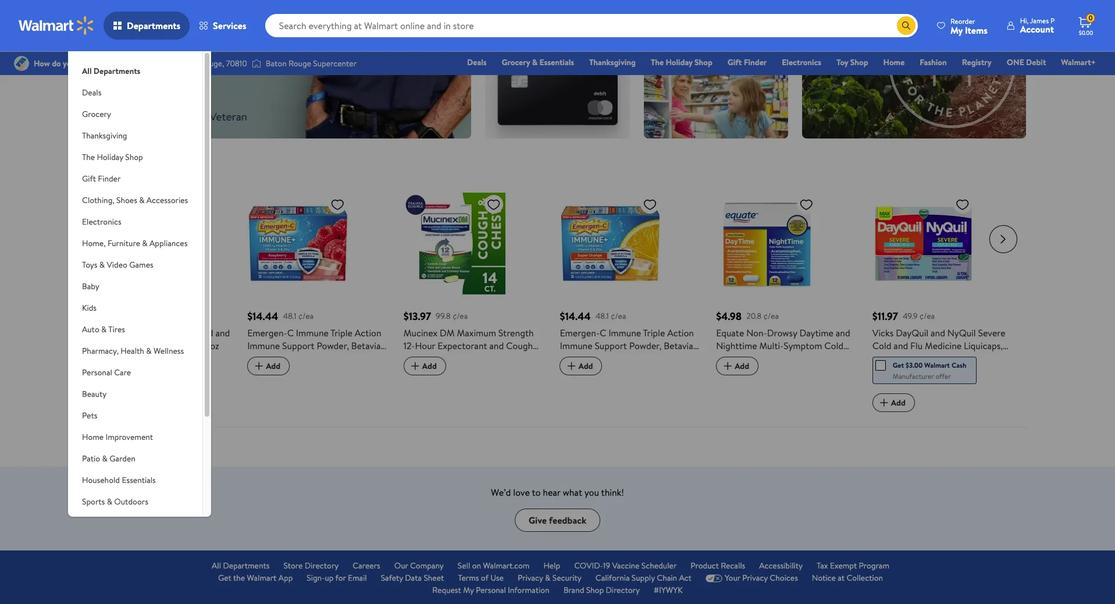 Task type: describe. For each thing, give the bounding box(es) containing it.
personal care button
[[68, 362, 203, 384]]

antioxidants, inside the $14.44 48.1 ¢/ea emergen-c immune  triple action immune support powder, betavia (r), 1000mg vitamin c, b vitamins, vitamin d and antioxidants, raspberry – 30 count
[[247, 378, 300, 391]]

0 vertical spatial essentials
[[540, 56, 575, 68]]

departments for the topmost all departments 'link'
[[94, 65, 141, 77]]

48.1 for $14.44 48.1 ¢/ea emergen-c immune  triple action immune support powder, betavia (r), 1000mg vitamin c, b vitamins, vitamin d and antioxidants, raspberry – 30 count
[[283, 310, 297, 322]]

triple for bvitamins,
[[644, 327, 665, 339]]

and inside $13.97 99.8 ¢/ea mucinex dm maximum strength 12-hour expectorant and cough suppressant tablets, 14 count
[[490, 339, 504, 352]]

add to cart image for vitamin
[[565, 359, 579, 373]]

12-
[[404, 339, 415, 352]]

medicine
[[926, 339, 962, 352]]

collection
[[847, 572, 884, 584]]

oz inside equate nighttime severe cold and flu relief, max strength, 12 fl oz
[[210, 339, 219, 352]]

home for home
[[884, 56, 905, 68]]

c for vitamin
[[287, 327, 294, 339]]

my inside the notice at collection request my personal information
[[463, 585, 474, 596]]

services button
[[190, 12, 256, 40]]

count inside $4.98 20.8 ¢/ea equate non-drowsy daytime and nighttime multi-symptom cold caplets, 24 count
[[764, 352, 789, 365]]

¢/fl
[[182, 310, 194, 322]]

careers
[[353, 560, 381, 572]]

more for the rightmost learn more link
[[680, 13, 698, 24]]

counter
[[911, 352, 942, 365]]

give
[[529, 514, 547, 527]]

over-
[[873, 352, 894, 365]]

finder for gift finder link
[[744, 56, 767, 68]]

improvement
[[106, 431, 153, 443]]

(r), for vitamin
[[560, 352, 575, 365]]

toy
[[837, 56, 849, 68]]

learn for the rightmost learn more link
[[658, 13, 678, 24]]

video
[[107, 259, 127, 271]]

4 product group from the left
[[560, 170, 700, 413]]

shop inside toy shop link
[[851, 56, 869, 68]]

& right furniture
[[142, 237, 148, 249]]

now $8.98
[[91, 309, 139, 324]]

our
[[395, 560, 408, 572]]

99.8
[[436, 310, 451, 322]]

electronics button
[[68, 211, 203, 233]]

action for emergen-c immune  triple action immune support powder, betavia (r), 1000mg vitamin c, bvitamins, vitamin d and antioxidants, super orange – 30 count
[[668, 327, 694, 339]]

severe inside equate nighttime severe cold and flu relief, max strength, 12 fl oz
[[165, 327, 192, 339]]

0 horizontal spatial learn more link
[[500, 4, 540, 15]]

recalls
[[721, 560, 746, 572]]

brand shop directory
[[564, 585, 640, 596]]

¢/ea for $14.44 48.1 ¢/ea emergen-c immune  triple action immune support powder, betavia (r), 1000mg vitamin c, b vitamins, vitamin d and antioxidants, raspberry – 30 count
[[298, 310, 314, 322]]

add to favorites list, vicks dayquil and nyquil severe cold and flu medicine liquicaps, over-the-counter medicine, 24 ct image
[[956, 197, 970, 212]]

accessibility link
[[760, 560, 803, 572]]

vitamins,
[[247, 365, 285, 378]]

vaccine
[[613, 560, 640, 572]]

notice at collection request my personal information
[[433, 572, 884, 596]]

¢/ea for $4.98 20.8 ¢/ea equate non-drowsy daytime and nighttime multi-symptom cold caplets, 24 count
[[764, 310, 779, 322]]

garden
[[110, 453, 136, 464]]

patio
[[82, 453, 100, 464]]

home improvement button
[[68, 427, 203, 448]]

toy shop
[[837, 56, 869, 68]]

vicks dayquil and nyquil severe cold and flu medicine liquicaps, over-the-counter medicine, 24 ct image
[[873, 193, 975, 295]]

48.1 for $14.44 48.1 ¢/ea emergen-c immune  triple action immune support powder, betavia (r), 1000mg vitamin c, bvitamins, vitamin d and antioxidants, super orange – 30 count
[[596, 310, 609, 322]]

& left flu
[[115, 147, 123, 163]]

add to favorites list, equate non-drowsy daytime and nighttime multi-symptom cold caplets, 24 count image
[[800, 197, 814, 212]]

essentials inside dropdown button
[[122, 474, 156, 486]]

– for orange
[[593, 378, 598, 391]]

toys & video games
[[82, 259, 153, 271]]

0 vertical spatial all departments link
[[68, 51, 203, 82]]

all for all departments 'link' to the right
[[212, 560, 221, 572]]

appliances
[[150, 237, 188, 249]]

$4.98 20.8 ¢/ea equate non-drowsy daytime and nighttime multi-symptom cold caplets, 24 count
[[717, 309, 851, 365]]

get inside tax exempt program get the walmart app
[[218, 572, 232, 584]]

$8.98
[[114, 309, 139, 324]]

what
[[563, 486, 583, 499]]

c, for b
[[333, 352, 342, 365]]

#iywyk
[[654, 585, 683, 596]]

the
[[233, 572, 245, 584]]

kids
[[82, 302, 97, 314]]

sign-
[[307, 572, 325, 584]]

p
[[1051, 16, 1055, 26]]

privacy inside 'link'
[[518, 572, 543, 584]]

help link
[[544, 560, 561, 572]]

the for the holiday shop dropdown button
[[82, 151, 95, 163]]

gift for gift finder dropdown button
[[82, 173, 96, 185]]

california supply chain act
[[596, 572, 692, 584]]

auto
[[82, 324, 99, 335]]

supplies
[[82, 530, 111, 541]]

brand
[[564, 585, 585, 596]]

account
[[1021, 23, 1055, 36]]

strength
[[499, 327, 534, 339]]

nighttime inside $4.98 20.8 ¢/ea equate non-drowsy daytime and nighttime multi-symptom cold caplets, 24 count
[[717, 339, 758, 352]]

24 inside $4.98 20.8 ¢/ea equate non-drowsy daytime and nighttime multi-symptom cold caplets, 24 count
[[752, 352, 762, 365]]

tablets,
[[455, 352, 485, 365]]

1 horizontal spatial all departments link
[[212, 560, 270, 572]]

equate inside equate nighttime severe cold and flu relief, max strength, 12 fl oz
[[91, 327, 119, 339]]

add to favorites list, emergen-c immune  triple action immune support powder, betavia (r), 1000mg vitamin c, bvitamins, vitamin d and antioxidants, super orange – 30 count image
[[643, 197, 657, 212]]

choices
[[770, 572, 798, 584]]

terms
[[458, 572, 479, 584]]

now
[[91, 309, 112, 324]]

holiday for the holiday shop link
[[666, 56, 693, 68]]

electronics for electronics dropdown button
[[82, 216, 121, 228]]

add to cart image for vitamins,
[[252, 359, 266, 373]]

auto & tires button
[[68, 319, 203, 341]]

sign-up for email link
[[307, 572, 367, 585]]

love
[[513, 486, 530, 499]]

b
[[344, 352, 350, 365]]

departments for all departments 'link' to the right
[[223, 560, 270, 572]]

feedback
[[549, 514, 587, 527]]

$13.97 99.8 ¢/ea mucinex dm maximum strength 12-hour expectorant and cough suppressant tablets, 14 count
[[404, 309, 534, 365]]

$13.97
[[404, 309, 431, 324]]

$3.00
[[906, 360, 923, 370]]

shop inside brand shop directory link
[[587, 585, 604, 596]]

and inside equate nighttime severe cold and flu relief, max strength, 12 fl oz
[[216, 327, 230, 339]]

(r), for vitamins,
[[247, 352, 262, 365]]

add to favorites list, mucinex dm maximum strength 12-hour expectorant and cough suppressant tablets, 14 count image
[[487, 197, 501, 212]]

sports
[[82, 496, 105, 508]]

49.9
[[903, 310, 918, 322]]

california supply chain act link
[[596, 572, 692, 585]]

kids button
[[68, 297, 203, 319]]

sell
[[458, 560, 471, 572]]

fashion link
[[915, 56, 953, 69]]

to
[[532, 486, 541, 499]]

you
[[585, 486, 600, 499]]

and left nyquil
[[931, 327, 946, 339]]

fl
[[202, 339, 208, 352]]

wellness
[[154, 345, 184, 357]]

get the walmart app link
[[218, 572, 293, 585]]

beauty
[[82, 388, 107, 400]]

mucinex dm maximum strength 12-hour expectorant and cough suppressant tablets, 14 count image
[[404, 193, 506, 295]]

add to cart image for $13.97
[[409, 359, 422, 373]]

equate nighttime severe cold and flu relief, max strength, 12 fl oz image
[[91, 193, 193, 295]]

1 horizontal spatial learn more link
[[658, 13, 698, 24]]

james
[[1031, 16, 1049, 26]]

& inside dropdown button
[[107, 496, 112, 508]]

toy shop link
[[832, 56, 874, 69]]

¢/ea for $11.97 49.9 ¢/ea vicks dayquil and nyquil severe cold and flu medicine liquicaps, over-the-counter medicine, 24 ct
[[920, 310, 936, 322]]

support for d
[[595, 339, 627, 352]]

antioxidants, inside $14.44 48.1 ¢/ea emergen-c immune  triple action immune support powder, betavia (r), 1000mg vitamin c, bvitamins, vitamin d and antioxidants, super orange – 30 count
[[619, 365, 672, 378]]

and inside $14.44 48.1 ¢/ea emergen-c immune  triple action immune support powder, betavia (r), 1000mg vitamin c, bvitamins, vitamin d and antioxidants, super orange – 30 count
[[603, 365, 617, 378]]

dayquil
[[896, 327, 929, 339]]

request
[[433, 585, 461, 596]]

24 inside the $11.97 49.9 ¢/ea vicks dayquil and nyquil severe cold and flu medicine liquicaps, over-the-counter medicine, 24 ct
[[986, 352, 996, 365]]

manufacturer offer
[[893, 372, 952, 381]]

product group containing $13.97
[[404, 170, 544, 413]]

data
[[405, 572, 422, 584]]

patio & garden
[[82, 453, 136, 464]]

& right health
[[146, 345, 152, 357]]

betavia for bvitamins,
[[664, 339, 694, 352]]

clothing, shoes & accessories button
[[68, 190, 203, 211]]

holiday for the holiday shop dropdown button
[[97, 151, 123, 163]]

1 horizontal spatial directory
[[606, 585, 640, 596]]

2 product group from the left
[[247, 170, 388, 413]]

all for the topmost all departments 'link'
[[82, 65, 92, 77]]

cold inside $4.98 20.8 ¢/ea equate non-drowsy daytime and nighttime multi-symptom cold caplets, 24 count
[[825, 339, 844, 352]]

search icon image
[[902, 21, 911, 30]]

powder, for bvitamins,
[[630, 339, 662, 352]]

registry
[[963, 56, 992, 68]]

of
[[481, 572, 489, 584]]

your
[[725, 572, 741, 584]]

suppressant
[[404, 352, 453, 365]]

betavia for b
[[351, 339, 381, 352]]

health
[[121, 345, 144, 357]]

gift finder for gift finder dropdown button
[[82, 173, 121, 185]]

request my personal information link
[[433, 585, 550, 597]]

0 horizontal spatial all departments
[[82, 65, 141, 77]]

strength,
[[152, 339, 190, 352]]

pharmacy,
[[82, 345, 119, 357]]

covid-19 vaccine scheduler link
[[575, 560, 677, 572]]

1 horizontal spatial add to cart image
[[721, 359, 735, 373]]

triple for b
[[331, 327, 353, 339]]

walmart inside tax exempt program get the walmart app
[[247, 572, 277, 584]]

¢/ea for $14.44 48.1 ¢/ea emergen-c immune  triple action immune support powder, betavia (r), 1000mg vitamin c, bvitamins, vitamin d and antioxidants, super orange – 30 count
[[611, 310, 627, 322]]

store
[[284, 560, 303, 572]]

games
[[129, 259, 153, 271]]



Task type: locate. For each thing, give the bounding box(es) containing it.
and inside $4.98 20.8 ¢/ea equate non-drowsy daytime and nighttime multi-symptom cold caplets, 24 count
[[836, 327, 851, 339]]

finder inside dropdown button
[[98, 173, 121, 185]]

2 severe from the left
[[979, 327, 1006, 339]]

0 horizontal spatial –
[[345, 378, 350, 391]]

personal up beauty
[[82, 367, 112, 378]]

48.1
[[283, 310, 297, 322], [596, 310, 609, 322]]

cold
[[89, 147, 113, 163], [194, 327, 213, 339], [825, 339, 844, 352], [873, 339, 892, 352]]

$14.44 inside $14.44 48.1 ¢/ea emergen-c immune  triple action immune support powder, betavia (r), 1000mg vitamin c, bvitamins, vitamin d and antioxidants, super orange – 30 count
[[560, 309, 591, 324]]

6 product group from the left
[[873, 170, 1013, 413]]

season
[[143, 147, 177, 163]]

1 emergen- from the left
[[247, 327, 287, 339]]

1 c, from the left
[[333, 352, 342, 365]]

2 – from the left
[[593, 378, 598, 391]]

electronics left toy
[[782, 56, 822, 68]]

0 vertical spatial directory
[[305, 560, 339, 572]]

powder, inside $14.44 48.1 ¢/ea emergen-c immune  triple action immune support powder, betavia (r), 1000mg vitamin c, bvitamins, vitamin d and antioxidants, super orange – 30 count
[[630, 339, 662, 352]]

2 30 from the left
[[600, 378, 611, 391]]

deals for deals link
[[467, 56, 487, 68]]

gift finder inside gift finder dropdown button
[[82, 173, 121, 185]]

0 horizontal spatial 30
[[353, 378, 363, 391]]

0 vertical spatial holiday
[[666, 56, 693, 68]]

all departments link left app
[[212, 560, 270, 572]]

0 horizontal spatial powder,
[[317, 339, 349, 352]]

and right orange
[[603, 365, 617, 378]]

& down help
[[545, 572, 551, 584]]

1 horizontal spatial severe
[[979, 327, 1006, 339]]

super
[[674, 365, 697, 378]]

cold inside equate nighttime severe cold and flu relief, max strength, 12 fl oz
[[194, 327, 213, 339]]

home down search icon
[[884, 56, 905, 68]]

walmart+ link
[[1057, 56, 1102, 69]]

1 24 from the left
[[752, 352, 762, 365]]

home
[[884, 56, 905, 68], [82, 431, 104, 443]]

product group containing now $8.98
[[91, 170, 231, 413]]

learn more up the holiday shop link
[[658, 13, 698, 24]]

¢/ea inside $14.44 48.1 ¢/ea emergen-c immune  triple action immune support powder, betavia (r), 1000mg vitamin c, bvitamins, vitamin d and antioxidants, super orange – 30 count
[[611, 310, 627, 322]]

electronics for 'electronics' link
[[782, 56, 822, 68]]

give feedback button
[[515, 509, 601, 532]]

add to favorites list, equate nighttime severe cold and flu relief, max strength, 12 fl oz image
[[174, 197, 188, 212]]

severe down 74.8
[[165, 327, 192, 339]]

1 horizontal spatial home
[[884, 56, 905, 68]]

0 vertical spatial thanksgiving
[[590, 56, 636, 68]]

0 horizontal spatial antioxidants,
[[247, 378, 300, 391]]

1 vertical spatial all
[[212, 560, 221, 572]]

security
[[553, 572, 582, 584]]

essentials down patio & garden dropdown button
[[122, 474, 156, 486]]

oz right ¢/fl
[[196, 310, 204, 322]]

1 vertical spatial oz
[[210, 339, 219, 352]]

learn more up the grocery & essentials link
[[500, 4, 540, 15]]

(r),
[[247, 352, 262, 365], [560, 352, 575, 365]]

walmart right the
[[247, 572, 277, 584]]

1 horizontal spatial antioxidants,
[[619, 365, 672, 378]]

cold inside the $11.97 49.9 ¢/ea vicks dayquil and nyquil severe cold and flu medicine liquicaps, over-the-counter medicine, 24 ct
[[873, 339, 892, 352]]

0 horizontal spatial electronics
[[82, 216, 121, 228]]

triple inside the $14.44 48.1 ¢/ea emergen-c immune  triple action immune support powder, betavia (r), 1000mg vitamin c, b vitamins, vitamin d and antioxidants, raspberry – 30 count
[[331, 327, 353, 339]]

learn more for the rightmost learn more link
[[658, 13, 698, 24]]

30 inside $14.44 48.1 ¢/ea emergen-c immune  triple action immune support powder, betavia (r), 1000mg vitamin c, bvitamins, vitamin d and antioxidants, super orange – 30 count
[[600, 378, 611, 391]]

1 horizontal spatial my
[[951, 24, 963, 36]]

more up the holiday shop link
[[680, 13, 698, 24]]

0 horizontal spatial $14.44
[[247, 309, 278, 324]]

Get $3.00 Walmart Cash checkbox
[[876, 360, 886, 371]]

product group containing $4.98
[[717, 170, 857, 413]]

1 d from the left
[[320, 365, 327, 378]]

items
[[966, 24, 988, 36]]

1000mg for vitamins,
[[264, 352, 297, 365]]

2 ¢/ea from the left
[[453, 310, 468, 322]]

triple up 'b'
[[331, 327, 353, 339]]

finder for gift finder dropdown button
[[98, 173, 121, 185]]

relief,
[[106, 339, 131, 352]]

and left cough
[[490, 339, 504, 352]]

and right the daytime
[[836, 327, 851, 339]]

product group
[[91, 170, 231, 413], [247, 170, 388, 413], [404, 170, 544, 413], [560, 170, 700, 413], [717, 170, 857, 413], [873, 170, 1013, 413]]

30 for and
[[353, 378, 363, 391]]

caplets,
[[717, 352, 749, 365]]

and inside the $14.44 48.1 ¢/ea emergen-c immune  triple action immune support powder, betavia (r), 1000mg vitamin c, b vitamins, vitamin d and antioxidants, raspberry – 30 count
[[329, 365, 344, 378]]

finder up clothing,
[[98, 173, 121, 185]]

0 horizontal spatial learn
[[500, 4, 519, 15]]

pets
[[82, 410, 97, 421]]

0 horizontal spatial personal
[[82, 367, 112, 378]]

personal down of
[[476, 585, 506, 596]]

1 horizontal spatial the
[[651, 56, 664, 68]]

learn more link up the holiday shop link
[[658, 13, 698, 24]]

gift up clothing,
[[82, 173, 96, 185]]

my inside reorder my items
[[951, 24, 963, 36]]

triple inside $14.44 48.1 ¢/ea emergen-c immune  triple action immune support powder, betavia (r), 1000mg vitamin c, bvitamins, vitamin d and antioxidants, super orange – 30 count
[[644, 327, 665, 339]]

emergen- for emergen-c immune  triple action immune support powder, betavia (r), 1000mg vitamin c, b vitamins, vitamin d and antioxidants, raspberry – 30 count
[[247, 327, 287, 339]]

1000mg inside $14.44 48.1 ¢/ea emergen-c immune  triple action immune support powder, betavia (r), 1000mg vitamin c, bvitamins, vitamin d and antioxidants, super orange – 30 count
[[577, 352, 610, 365]]

c, left 'b'
[[333, 352, 342, 365]]

0 horizontal spatial 48.1
[[283, 310, 297, 322]]

add to cart image down 12-
[[409, 359, 422, 373]]

on
[[472, 560, 481, 572]]

24
[[752, 352, 762, 365], [986, 352, 996, 365]]

0 vertical spatial electronics
[[782, 56, 822, 68]]

1 c from the left
[[287, 327, 294, 339]]

& inside seasonal decor & party supplies
[[138, 517, 144, 529]]

deals for the deals dropdown button
[[82, 87, 101, 98]]

symptom
[[784, 339, 823, 352]]

cold left flu
[[89, 147, 113, 163]]

1 support from the left
[[282, 339, 315, 352]]

hi, james p account
[[1021, 16, 1055, 36]]

cold down 74.8 ¢/fl oz
[[194, 327, 213, 339]]

safety
[[381, 572, 403, 584]]

1 vertical spatial holiday
[[97, 151, 123, 163]]

count inside $14.44 48.1 ¢/ea emergen-c immune  triple action immune support powder, betavia (r), 1000mg vitamin c, bvitamins, vitamin d and antioxidants, super orange – 30 count
[[613, 378, 638, 391]]

2 betavia from the left
[[664, 339, 694, 352]]

safety data sheet link
[[381, 572, 444, 585]]

the holiday shop inside dropdown button
[[82, 151, 143, 163]]

action inside the $14.44 48.1 ¢/ea emergen-c immune  triple action immune support powder, betavia (r), 1000mg vitamin c, b vitamins, vitamin d and antioxidants, raspberry – 30 count
[[355, 327, 382, 339]]

next slide for cold & flu season list image
[[990, 225, 1018, 253]]

0 horizontal spatial learn more
[[500, 4, 540, 15]]

home, furniture & appliances button
[[68, 233, 203, 254]]

1 horizontal spatial essentials
[[540, 56, 575, 68]]

4 ¢/ea from the left
[[764, 310, 779, 322]]

0 horizontal spatial gift
[[82, 173, 96, 185]]

finder left 'electronics' link
[[744, 56, 767, 68]]

directory down the california in the bottom right of the page
[[606, 585, 640, 596]]

& right "sports"
[[107, 496, 112, 508]]

more for the leftmost learn more link
[[521, 4, 540, 15]]

0 vertical spatial gift finder
[[728, 56, 767, 68]]

1 action from the left
[[355, 327, 382, 339]]

cold & flu season
[[89, 147, 177, 163]]

shop down thanksgiving dropdown button
[[125, 151, 143, 163]]

1 powder, from the left
[[317, 339, 349, 352]]

walmart image
[[19, 16, 94, 35]]

d inside $14.44 48.1 ¢/ea emergen-c immune  triple action immune support powder, betavia (r), 1000mg vitamin c, bvitamins, vitamin d and antioxidants, super orange – 30 count
[[594, 365, 600, 378]]

product group containing $11.97
[[873, 170, 1013, 413]]

1 severe from the left
[[165, 327, 192, 339]]

holiday inside dropdown button
[[97, 151, 123, 163]]

action left 12-
[[355, 327, 382, 339]]

0 vertical spatial walmart
[[925, 360, 951, 370]]

gift finder inside gift finder link
[[728, 56, 767, 68]]

1 horizontal spatial betavia
[[664, 339, 694, 352]]

2 (r), from the left
[[560, 352, 575, 365]]

0 vertical spatial all departments
[[82, 65, 141, 77]]

2 flu from the left
[[911, 339, 923, 352]]

1 horizontal spatial electronics
[[782, 56, 822, 68]]

flu down auto & tires
[[91, 339, 103, 352]]

give feedback
[[529, 514, 587, 527]]

1 vertical spatial home
[[82, 431, 104, 443]]

cold right symptom
[[825, 339, 844, 352]]

more
[[521, 4, 540, 15], [680, 13, 698, 24]]

(r), right the fl
[[247, 352, 262, 365]]

2 support from the left
[[595, 339, 627, 352]]

vicks
[[873, 327, 894, 339]]

1 equate from the left
[[91, 327, 119, 339]]

1 (r), from the left
[[247, 352, 262, 365]]

the
[[651, 56, 664, 68], [82, 151, 95, 163]]

count inside the $14.44 48.1 ¢/ea emergen-c immune  triple action immune support powder, betavia (r), 1000mg vitamin c, b vitamins, vitamin d and antioxidants, raspberry – 30 count
[[247, 391, 273, 404]]

more up the grocery & essentials link
[[521, 4, 540, 15]]

raspberry
[[302, 378, 343, 391]]

add to cart image
[[409, 359, 422, 373], [721, 359, 735, 373], [878, 396, 892, 410]]

1 vertical spatial walmart
[[247, 572, 277, 584]]

gift inside dropdown button
[[82, 173, 96, 185]]

the up clothing,
[[82, 151, 95, 163]]

the-
[[894, 352, 911, 365]]

2 d from the left
[[594, 365, 600, 378]]

d left 'b'
[[320, 365, 327, 378]]

2 triple from the left
[[644, 327, 665, 339]]

0 horizontal spatial triple
[[331, 327, 353, 339]]

covid-19 vaccine scheduler
[[575, 560, 677, 572]]

2 $14.44 from the left
[[560, 309, 591, 324]]

2 equate from the left
[[717, 327, 745, 339]]

betavia up super
[[664, 339, 694, 352]]

0 horizontal spatial grocery
[[82, 108, 111, 120]]

0 vertical spatial grocery
[[502, 56, 530, 68]]

action for emergen-c immune  triple action immune support powder, betavia (r), 1000mg vitamin c, b vitamins, vitamin d and antioxidants, raspberry – 30 count
[[355, 327, 382, 339]]

0 horizontal spatial all departments link
[[68, 51, 203, 82]]

0 vertical spatial the
[[651, 56, 664, 68]]

48.1 inside $14.44 48.1 ¢/ea emergen-c immune  triple action immune support powder, betavia (r), 1000mg vitamin c, bvitamins, vitamin d and antioxidants, super orange – 30 count
[[596, 310, 609, 322]]

1 horizontal spatial powder,
[[630, 339, 662, 352]]

1 horizontal spatial 30
[[600, 378, 611, 391]]

1 horizontal spatial learn
[[658, 13, 678, 24]]

personal inside the notice at collection request my personal information
[[476, 585, 506, 596]]

home inside home link
[[884, 56, 905, 68]]

thanksgiving button
[[68, 125, 203, 147]]

– inside $14.44 48.1 ¢/ea emergen-c immune  triple action immune support powder, betavia (r), 1000mg vitamin c, bvitamins, vitamin d and antioxidants, super orange – 30 count
[[593, 378, 598, 391]]

– for raspberry
[[345, 378, 350, 391]]

¢/ea inside $4.98 20.8 ¢/ea equate non-drowsy daytime and nighttime multi-symptom cold caplets, 24 count
[[764, 310, 779, 322]]

tax exempt program link
[[817, 560, 890, 572]]

the holiday shop for the holiday shop dropdown button
[[82, 151, 143, 163]]

all departments link down departments popup button in the left of the page
[[68, 51, 203, 82]]

thanksgiving for thanksgiving dropdown button
[[82, 130, 127, 141]]

home inside home improvement dropdown button
[[82, 431, 104, 443]]

1 horizontal spatial $14.44
[[560, 309, 591, 324]]

1 horizontal spatial flu
[[911, 339, 923, 352]]

equate down $4.98
[[717, 327, 745, 339]]

30 inside the $14.44 48.1 ¢/ea emergen-c immune  triple action immune support powder, betavia (r), 1000mg vitamin c, b vitamins, vitamin d and antioxidants, raspberry – 30 count
[[353, 378, 363, 391]]

grocery & essentials link
[[497, 56, 580, 69]]

nighttime inside equate nighttime severe cold and flu relief, max strength, 12 fl oz
[[121, 327, 162, 339]]

¢/ea inside the $14.44 48.1 ¢/ea emergen-c immune  triple action immune support powder, betavia (r), 1000mg vitamin c, b vitamins, vitamin d and antioxidants, raspberry – 30 count
[[298, 310, 314, 322]]

shop inside the holiday shop dropdown button
[[125, 151, 143, 163]]

powder, inside the $14.44 48.1 ¢/ea emergen-c immune  triple action immune support powder, betavia (r), 1000mg vitamin c, b vitamins, vitamin d and antioxidants, raspberry – 30 count
[[317, 339, 349, 352]]

get left $3.00
[[893, 360, 905, 370]]

1 vertical spatial departments
[[94, 65, 141, 77]]

departments inside departments popup button
[[127, 19, 180, 32]]

2 add to cart image from the left
[[252, 359, 266, 373]]

all up the deals dropdown button
[[82, 65, 92, 77]]

support for vitamin
[[282, 339, 315, 352]]

0 horizontal spatial equate
[[91, 327, 119, 339]]

0 horizontal spatial nighttime
[[121, 327, 162, 339]]

emergen- inside $14.44 48.1 ¢/ea emergen-c immune  triple action immune support powder, betavia (r), 1000mg vitamin c, bvitamins, vitamin d and antioxidants, super orange – 30 count
[[560, 327, 600, 339]]

home improvement
[[82, 431, 153, 443]]

1 horizontal spatial d
[[594, 365, 600, 378]]

antioxidants, left super
[[619, 365, 672, 378]]

the inside dropdown button
[[82, 151, 95, 163]]

betavia inside the $14.44 48.1 ¢/ea emergen-c immune  triple action immune support powder, betavia (r), 1000mg vitamin c, b vitamins, vitamin d and antioxidants, raspberry – 30 count
[[351, 339, 381, 352]]

3 ¢/ea from the left
[[611, 310, 627, 322]]

30 right raspberry
[[353, 378, 363, 391]]

the for the holiday shop link
[[651, 56, 664, 68]]

2 1000mg from the left
[[577, 352, 610, 365]]

c, inside $14.44 48.1 ¢/ea emergen-c immune  triple action immune support powder, betavia (r), 1000mg vitamin c, bvitamins, vitamin d and antioxidants, super orange – 30 count
[[646, 352, 654, 365]]

1 privacy from the left
[[518, 572, 543, 584]]

brand shop directory link
[[564, 585, 640, 597]]

$14.44
[[247, 309, 278, 324], [560, 309, 591, 324]]

grocery right deals link
[[502, 56, 530, 68]]

1 horizontal spatial c
[[600, 327, 607, 339]]

1 horizontal spatial add to cart image
[[252, 359, 266, 373]]

grocery for grocery & essentials
[[502, 56, 530, 68]]

1 vertical spatial thanksgiving
[[82, 130, 127, 141]]

thanksgiving down walmart site-wide search box
[[590, 56, 636, 68]]

0 horizontal spatial directory
[[305, 560, 339, 572]]

2 c from the left
[[600, 327, 607, 339]]

2 emergen- from the left
[[560, 327, 600, 339]]

1 1000mg from the left
[[264, 352, 297, 365]]

24 right caplets,
[[752, 352, 762, 365]]

1 horizontal spatial c,
[[646, 352, 654, 365]]

1 horizontal spatial nighttime
[[717, 339, 758, 352]]

$0.00
[[1080, 29, 1094, 37]]

14
[[487, 352, 496, 365]]

1 horizontal spatial equate
[[717, 327, 745, 339]]

0 horizontal spatial finder
[[98, 173, 121, 185]]

grocery inside the grocery & essentials link
[[502, 56, 530, 68]]

c inside $14.44 48.1 ¢/ea emergen-c immune  triple action immune support powder, betavia (r), 1000mg vitamin c, bvitamins, vitamin d and antioxidants, super orange – 30 count
[[600, 327, 607, 339]]

1 horizontal spatial 1000mg
[[577, 352, 610, 365]]

home up 'patio'
[[82, 431, 104, 443]]

equate inside $4.98 20.8 ¢/ea equate non-drowsy daytime and nighttime multi-symptom cold caplets, 24 count
[[717, 327, 745, 339]]

1 horizontal spatial emergen-
[[560, 327, 600, 339]]

emergen- up orange
[[560, 327, 600, 339]]

1 vertical spatial my
[[463, 585, 474, 596]]

support inside $14.44 48.1 ¢/ea emergen-c immune  triple action immune support powder, betavia (r), 1000mg vitamin c, bvitamins, vitamin d and antioxidants, super orange – 30 count
[[595, 339, 627, 352]]

get left the
[[218, 572, 232, 584]]

and left 'b'
[[329, 365, 344, 378]]

(r), up orange
[[560, 352, 575, 365]]

terms of use link
[[458, 572, 504, 585]]

directory inside "link"
[[305, 560, 339, 572]]

dm
[[440, 327, 455, 339]]

learn more link
[[500, 4, 540, 15], [658, 13, 698, 24]]

count right 14
[[498, 352, 523, 365]]

0 vertical spatial gift
[[728, 56, 742, 68]]

1 horizontal spatial all departments
[[212, 560, 270, 572]]

gift finder left 'electronics' link
[[728, 56, 767, 68]]

& right deals link
[[532, 56, 538, 68]]

1 vertical spatial grocery
[[82, 108, 111, 120]]

privacy choices icon image
[[706, 574, 723, 583]]

reorder my items
[[951, 16, 988, 36]]

0 horizontal spatial add to cart image
[[96, 359, 110, 373]]

gift finder up clothing,
[[82, 173, 121, 185]]

gift finder for gift finder link
[[728, 56, 767, 68]]

– right orange
[[593, 378, 598, 391]]

0 horizontal spatial c
[[287, 327, 294, 339]]

grocery for grocery
[[82, 108, 111, 120]]

clothing, shoes & accessories
[[82, 194, 188, 206]]

store directory link
[[284, 560, 339, 572]]

1000mg inside the $14.44 48.1 ¢/ea emergen-c immune  triple action immune support powder, betavia (r), 1000mg vitamin c, b vitamins, vitamin d and antioxidants, raspberry – 30 count
[[264, 352, 297, 365]]

holiday
[[666, 56, 693, 68], [97, 151, 123, 163]]

nighttime
[[121, 327, 162, 339], [717, 339, 758, 352]]

1 horizontal spatial 24
[[986, 352, 996, 365]]

thanksgiving
[[590, 56, 636, 68], [82, 130, 127, 141]]

emergen-c immune  triple action immune support powder, betavia (r), 1000mg vitamin c, b vitamins, vitamin d and antioxidants, raspberry – 30 count image
[[247, 193, 349, 295]]

count right orange
[[613, 378, 638, 391]]

clothing,
[[82, 194, 114, 206]]

d inside the $14.44 48.1 ¢/ea emergen-c immune  triple action immune support powder, betavia (r), 1000mg vitamin c, b vitamins, vitamin d and antioxidants, raspberry – 30 count
[[320, 365, 327, 378]]

0 vertical spatial home
[[884, 56, 905, 68]]

bvitamins,
[[657, 352, 699, 365]]

electronics inside dropdown button
[[82, 216, 121, 228]]

1 horizontal spatial holiday
[[666, 56, 693, 68]]

expectorant
[[438, 339, 487, 352]]

0 horizontal spatial flu
[[91, 339, 103, 352]]

and right vicks
[[894, 339, 909, 352]]

$4.98
[[717, 309, 742, 324]]

& right shoes
[[139, 194, 145, 206]]

the holiday shop button
[[68, 147, 203, 168]]

sheet
[[424, 572, 444, 584]]

0 vertical spatial departments
[[127, 19, 180, 32]]

1 ¢/ea from the left
[[298, 310, 314, 322]]

1 vertical spatial essentials
[[122, 474, 156, 486]]

¢/ea inside the $11.97 49.9 ¢/ea vicks dayquil and nyquil severe cold and flu medicine liquicaps, over-the-counter medicine, 24 ct
[[920, 310, 936, 322]]

1 flu from the left
[[91, 339, 103, 352]]

d right orange
[[594, 365, 600, 378]]

c inside the $14.44 48.1 ¢/ea emergen-c immune  triple action immune support powder, betavia (r), 1000mg vitamin c, b vitamins, vitamin d and antioxidants, raspberry – 30 count
[[287, 327, 294, 339]]

count down the drowsy
[[764, 352, 789, 365]]

20.8
[[747, 310, 762, 322]]

shop right toy
[[851, 56, 869, 68]]

1 horizontal spatial more
[[680, 13, 698, 24]]

pharmacy, health & wellness
[[82, 345, 184, 357]]

Walmart Site-Wide search field
[[265, 14, 918, 37]]

0 horizontal spatial essentials
[[122, 474, 156, 486]]

seasonal
[[82, 517, 113, 529]]

equate down now
[[91, 327, 119, 339]]

5 product group from the left
[[717, 170, 857, 413]]

& inside "dropdown button"
[[139, 194, 145, 206]]

learn more for the leftmost learn more link
[[500, 4, 540, 15]]

add to cart image for $11.97
[[878, 396, 892, 410]]

0 horizontal spatial add to cart image
[[409, 359, 422, 373]]

$11.97
[[873, 309, 899, 324]]

privacy right "your"
[[743, 572, 768, 584]]

get $3.00 walmart cash walmart plus, element
[[876, 360, 967, 372]]

0 horizontal spatial the
[[82, 151, 95, 163]]

all departments up the deals dropdown button
[[82, 65, 141, 77]]

severe up ct
[[979, 327, 1006, 339]]

$14.44 inside the $14.44 48.1 ¢/ea emergen-c immune  triple action immune support powder, betavia (r), 1000mg vitamin c, b vitamins, vitamin d and antioxidants, raspberry – 30 count
[[247, 309, 278, 324]]

1000mg for vitamin
[[577, 352, 610, 365]]

multi-
[[760, 339, 784, 352]]

¢/ea for $13.97 99.8 ¢/ea mucinex dm maximum strength 12-hour expectorant and cough suppressant tablets, 14 count
[[453, 310, 468, 322]]

– right raspberry
[[345, 378, 350, 391]]

0 horizontal spatial action
[[355, 327, 382, 339]]

c, for bvitamins,
[[646, 352, 654, 365]]

0 horizontal spatial d
[[320, 365, 327, 378]]

0 vertical spatial my
[[951, 24, 963, 36]]

c, inside the $14.44 48.1 ¢/ea emergen-c immune  triple action immune support powder, betavia (r), 1000mg vitamin c, b vitamins, vitamin d and antioxidants, raspberry – 30 count
[[333, 352, 342, 365]]

0 vertical spatial all
[[82, 65, 92, 77]]

count down vitamins,
[[247, 391, 273, 404]]

1 48.1 from the left
[[283, 310, 297, 322]]

0 vertical spatial oz
[[196, 310, 204, 322]]

0 horizontal spatial c,
[[333, 352, 342, 365]]

0 horizontal spatial get
[[218, 572, 232, 584]]

1 vertical spatial all departments
[[212, 560, 270, 572]]

–
[[345, 378, 350, 391], [593, 378, 598, 391]]

– inside the $14.44 48.1 ¢/ea emergen-c immune  triple action immune support powder, betavia (r), 1000mg vitamin c, b vitamins, vitamin d and antioxidants, raspberry – 30 count
[[345, 378, 350, 391]]

thanksgiving for thanksgiving link
[[590, 56, 636, 68]]

gift right the holiday shop link
[[728, 56, 742, 68]]

walmart+
[[1062, 56, 1097, 68]]

¢/ea inside $13.97 99.8 ¢/ea mucinex dm maximum strength 12-hour expectorant and cough suppressant tablets, 14 count
[[453, 310, 468, 322]]

48.1 inside the $14.44 48.1 ¢/ea emergen-c immune  triple action immune support powder, betavia (r), 1000mg vitamin c, b vitamins, vitamin d and antioxidants, raspberry – 30 count
[[283, 310, 297, 322]]

get inside get $3.00 walmart cash walmart plus, element
[[893, 360, 905, 370]]

thanksgiving up the cold & flu season
[[82, 130, 127, 141]]

c for d
[[600, 327, 607, 339]]

0 horizontal spatial (r),
[[247, 352, 262, 365]]

shop right brand
[[587, 585, 604, 596]]

gift finder button
[[68, 168, 203, 190]]

debit
[[1027, 56, 1047, 68]]

1 product group from the left
[[91, 170, 231, 413]]

powder, for b
[[317, 339, 349, 352]]

nighttime down $4.98
[[717, 339, 758, 352]]

severe inside the $11.97 49.9 ¢/ea vicks dayquil and nyquil severe cold and flu medicine liquicaps, over-the-counter medicine, 24 ct
[[979, 327, 1006, 339]]

1 horizontal spatial triple
[[644, 327, 665, 339]]

74.8 ¢/fl oz
[[165, 310, 204, 322]]

antioxidants, left raspberry
[[247, 378, 300, 391]]

(r), inside the $14.44 48.1 ¢/ea emergen-c immune  triple action immune support powder, betavia (r), 1000mg vitamin c, b vitamins, vitamin d and antioxidants, raspberry – 30 count
[[247, 352, 262, 365]]

1 30 from the left
[[353, 378, 363, 391]]

1 horizontal spatial learn more
[[658, 13, 698, 24]]

0 horizontal spatial 24
[[752, 352, 762, 365]]

equate non-drowsy daytime and nighttime multi-symptom cold caplets, 24 count image
[[717, 193, 818, 295]]

2 24 from the left
[[986, 352, 996, 365]]

& left party
[[138, 517, 144, 529]]

deals inside dropdown button
[[82, 87, 101, 98]]

count inside $13.97 99.8 ¢/ea mucinex dm maximum strength 12-hour expectorant and cough suppressant tablets, 14 count
[[498, 352, 523, 365]]

california
[[596, 572, 630, 584]]

shop left gift finder link
[[695, 56, 713, 68]]

3 add to cart image from the left
[[565, 359, 579, 373]]

add to cart image
[[96, 359, 110, 373], [252, 359, 266, 373], [565, 359, 579, 373]]

cold up get $3.00 walmart cash checkbox
[[873, 339, 892, 352]]

action inside $14.44 48.1 ¢/ea emergen-c immune  triple action immune support powder, betavia (r), 1000mg vitamin c, bvitamins, vitamin d and antioxidants, super orange – 30 count
[[668, 327, 694, 339]]

cough
[[506, 339, 533, 352]]

2 privacy from the left
[[743, 572, 768, 584]]

1 horizontal spatial personal
[[476, 585, 506, 596]]

1 triple from the left
[[331, 327, 353, 339]]

the holiday shop for the holiday shop link
[[651, 56, 713, 68]]

email
[[348, 572, 367, 584]]

betavia right 'b'
[[351, 339, 381, 352]]

1 – from the left
[[345, 378, 350, 391]]

support inside the $14.44 48.1 ¢/ea emergen-c immune  triple action immune support powder, betavia (r), 1000mg vitamin c, b vitamins, vitamin d and antioxidants, raspberry – 30 count
[[282, 339, 315, 352]]

betavia inside $14.44 48.1 ¢/ea emergen-c immune  triple action immune support powder, betavia (r), 1000mg vitamin c, bvitamins, vitamin d and antioxidants, super orange – 30 count
[[664, 339, 694, 352]]

& right 'patio'
[[102, 453, 108, 464]]

gift
[[728, 56, 742, 68], [82, 173, 96, 185]]

flu inside the $11.97 49.9 ¢/ea vicks dayquil and nyquil severe cold and flu medicine liquicaps, over-the-counter medicine, 24 ct
[[911, 339, 923, 352]]

1 vertical spatial get
[[218, 572, 232, 584]]

flu inside equate nighttime severe cold and flu relief, max strength, 12 fl oz
[[91, 339, 103, 352]]

sell on walmart.com link
[[458, 560, 530, 572]]

1 horizontal spatial walmart
[[925, 360, 951, 370]]

1 vertical spatial personal
[[476, 585, 506, 596]]

nighttime up the pharmacy, health & wellness dropdown button
[[121, 327, 162, 339]]

flu right the-
[[911, 339, 923, 352]]

home link
[[879, 56, 911, 69]]

home for home improvement
[[82, 431, 104, 443]]

supply
[[632, 572, 655, 584]]

essentials
[[540, 56, 575, 68], [122, 474, 156, 486]]

1 horizontal spatial the holiday shop
[[651, 56, 713, 68]]

24 left ct
[[986, 352, 996, 365]]

2 action from the left
[[668, 327, 694, 339]]

all up get the walmart app "link" on the left
[[212, 560, 221, 572]]

2 powder, from the left
[[630, 339, 662, 352]]

essentials down search search field
[[540, 56, 575, 68]]

action up bvitamins,
[[668, 327, 694, 339]]

my left items
[[951, 24, 963, 36]]

$14.44 for $14.44 48.1 ¢/ea emergen-c immune  triple action immune support powder, betavia (r), 1000mg vitamin c, bvitamins, vitamin d and antioxidants, super orange – 30 count
[[560, 309, 591, 324]]

and right the fl
[[216, 327, 230, 339]]

gift for gift finder link
[[728, 56, 742, 68]]

5 ¢/ea from the left
[[920, 310, 936, 322]]

personal inside dropdown button
[[82, 367, 112, 378]]

c, left bvitamins,
[[646, 352, 654, 365]]

all departments up the
[[212, 560, 270, 572]]

walmart up the offer in the right of the page
[[925, 360, 951, 370]]

2 48.1 from the left
[[596, 310, 609, 322]]

0 horizontal spatial all
[[82, 65, 92, 77]]

(r), inside $14.44 48.1 ¢/ea emergen-c immune  triple action immune support powder, betavia (r), 1000mg vitamin c, bvitamins, vitamin d and antioxidants, super orange – 30 count
[[560, 352, 575, 365]]

1 vertical spatial deals
[[82, 87, 101, 98]]

1 add to cart image from the left
[[96, 359, 110, 373]]

directory up the sign-
[[305, 560, 339, 572]]

1 vertical spatial finder
[[98, 173, 121, 185]]

deals button
[[68, 82, 203, 104]]

emergen- inside the $14.44 48.1 ¢/ea emergen-c immune  triple action immune support powder, betavia (r), 1000mg vitamin c, b vitamins, vitamin d and antioxidants, raspberry – 30 count
[[247, 327, 287, 339]]

add to favorites list, emergen-c immune  triple action immune support powder, betavia (r), 1000mg vitamin c, b vitamins, vitamin d and antioxidants, raspberry – 30 count image
[[331, 197, 345, 212]]

& left 'tires'
[[101, 324, 107, 335]]

learn more link up the grocery & essentials link
[[500, 4, 540, 15]]

tax
[[817, 560, 829, 572]]

all departments
[[82, 65, 141, 77], [212, 560, 270, 572]]

0 horizontal spatial gift finder
[[82, 173, 121, 185]]

2 c, from the left
[[646, 352, 654, 365]]

privacy up information
[[518, 572, 543, 584]]

learn for the leftmost learn more link
[[500, 4, 519, 15]]

the holiday shop link
[[646, 56, 718, 69]]

3 product group from the left
[[404, 170, 544, 413]]

my down terms
[[463, 585, 474, 596]]

grocery inside grocery dropdown button
[[82, 108, 111, 120]]

$14.44 for $14.44 48.1 ¢/ea emergen-c immune  triple action immune support powder, betavia (r), 1000mg vitamin c, b vitamins, vitamin d and antioxidants, raspberry – 30 count
[[247, 309, 278, 324]]

emergen-c immune  triple action immune support powder, betavia (r), 1000mg vitamin c, bvitamins, vitamin d and antioxidants, super orange – 30 count image
[[560, 193, 662, 295]]

shop inside the holiday shop link
[[695, 56, 713, 68]]

0 horizontal spatial emergen-
[[247, 327, 287, 339]]

Search search field
[[265, 14, 918, 37]]

1 $14.44 from the left
[[247, 309, 278, 324]]

thanksgiving inside dropdown button
[[82, 130, 127, 141]]

& right 'toys' at the top left of the page
[[99, 259, 105, 271]]

1 vertical spatial the
[[82, 151, 95, 163]]

learn
[[500, 4, 519, 15], [658, 13, 678, 24]]

1 betavia from the left
[[351, 339, 381, 352]]

store directory
[[284, 560, 339, 572]]

30 for antioxidants,
[[600, 378, 611, 391]]

mucinex
[[404, 327, 438, 339]]

personal
[[82, 367, 112, 378], [476, 585, 506, 596]]

the holiday shop
[[651, 56, 713, 68], [82, 151, 143, 163]]

emergen- for emergen-c immune  triple action immune support powder, betavia (r), 1000mg vitamin c, bvitamins, vitamin d and antioxidants, super orange – 30 count
[[560, 327, 600, 339]]

0 horizontal spatial support
[[282, 339, 315, 352]]

exempt
[[831, 560, 858, 572]]

add button
[[91, 357, 134, 376], [247, 357, 290, 376], [404, 357, 446, 376], [560, 357, 603, 376], [717, 357, 759, 376], [873, 394, 915, 412]]

triple up bvitamins,
[[644, 327, 665, 339]]

& inside 'link'
[[545, 572, 551, 584]]

add to cart image right super
[[721, 359, 735, 373]]



Task type: vqa. For each thing, say whether or not it's contained in the screenshot.
the Shoes at the left of the page
yes



